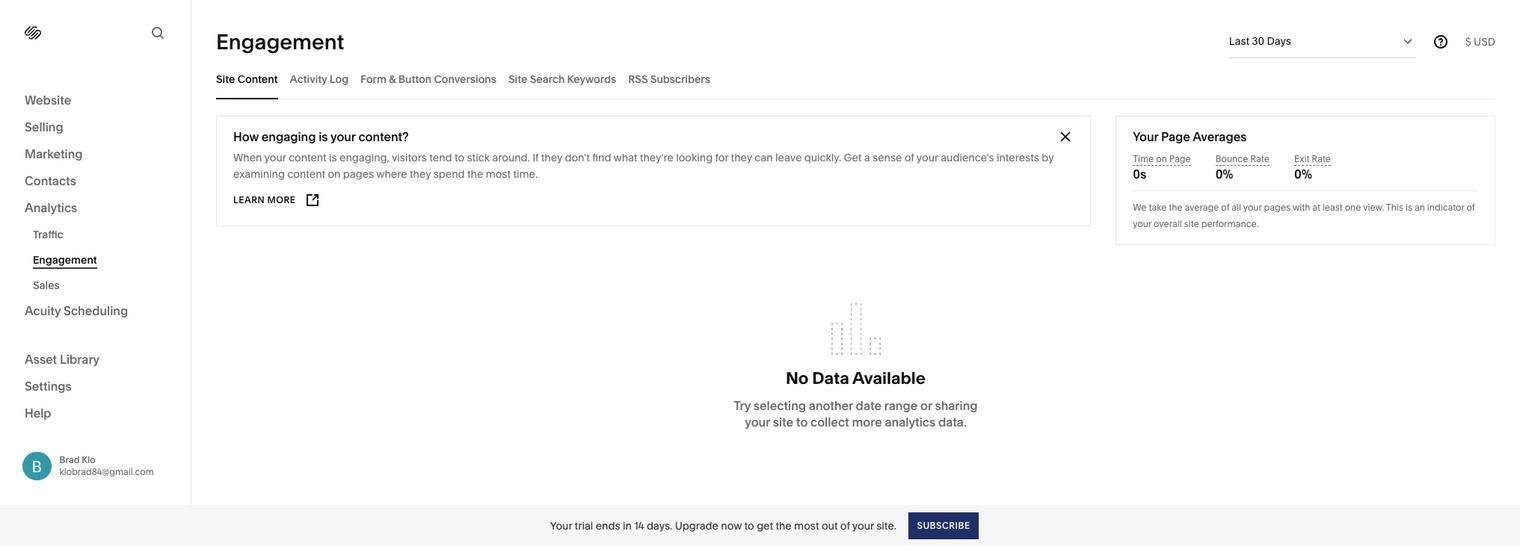 Task type: describe. For each thing, give the bounding box(es) containing it.
available
[[853, 368, 926, 389]]

in
[[623, 519, 632, 533]]

selling
[[25, 120, 63, 135]]

least
[[1323, 202, 1343, 213]]

no data available
[[786, 368, 926, 389]]

data
[[812, 368, 849, 389]]

stick
[[467, 151, 490, 165]]

1 horizontal spatial they
[[541, 151, 563, 165]]

asset library
[[25, 352, 100, 367]]

rss subscribers button
[[628, 58, 710, 99]]

pages inside when your content is engaging, visitors tend to stick around. if they don't find what they're looking for they can leave quickly. get a sense of your audience's interests by examining content on pages where they spend the most time.
[[343, 168, 374, 181]]

bounce rate 0%
[[1216, 153, 1270, 182]]

subscribers
[[651, 72, 710, 86]]

1 horizontal spatial most
[[794, 519, 819, 533]]

site content button
[[216, 58, 278, 99]]

0 horizontal spatial they
[[410, 168, 431, 181]]

content?
[[359, 129, 409, 144]]

try
[[734, 398, 751, 413]]

date
[[856, 398, 882, 413]]

one
[[1345, 202, 1362, 213]]

asset library link
[[25, 351, 166, 369]]

at
[[1313, 202, 1321, 213]]

0 vertical spatial content
[[289, 151, 327, 165]]

to inside when your content is engaging, visitors tend to stick around. if they don't find what they're looking for they can leave quickly. get a sense of your audience's interests by examining content on pages where they spend the most time.
[[455, 151, 465, 165]]

for
[[715, 151, 729, 165]]

engaging,
[[340, 151, 390, 165]]

site for site search keywords
[[509, 72, 528, 86]]

activity log button
[[290, 58, 349, 99]]

0% for bounce rate 0%
[[1216, 167, 1234, 182]]

klobrad84@gmail.com
[[59, 467, 154, 478]]

0% for exit rate 0%
[[1295, 167, 1313, 182]]

tab list containing site content
[[216, 58, 1496, 99]]

keywords
[[567, 72, 616, 86]]

examining
[[233, 168, 285, 181]]

learn more button
[[233, 187, 320, 214]]

acuity
[[25, 304, 61, 319]]

ends
[[596, 519, 620, 533]]

activity
[[290, 72, 327, 86]]

on inside the 'time on page 0s'
[[1156, 153, 1167, 165]]

selling link
[[25, 119, 166, 137]]

last 30 days button
[[1229, 25, 1416, 58]]

is inside when your content is engaging, visitors tend to stick around. if they don't find what they're looking for they can leave quickly. get a sense of your audience's interests by examining content on pages where they spend the most time.
[[329, 151, 337, 165]]

overall
[[1154, 218, 1182, 230]]

0 vertical spatial is
[[319, 129, 328, 144]]

acuity scheduling
[[25, 304, 128, 319]]

how engaging is your content?
[[233, 129, 409, 144]]

website link
[[25, 92, 166, 110]]

is inside we take the average of all your pages with at least one view. this is an indicator of your overall site performance.
[[1406, 202, 1413, 213]]

exit
[[1295, 153, 1310, 165]]

website
[[25, 93, 71, 108]]

what
[[614, 151, 638, 165]]

by
[[1042, 151, 1054, 165]]

settings link
[[25, 378, 166, 396]]

14
[[634, 519, 644, 533]]

all
[[1232, 202, 1242, 213]]

pages inside we take the average of all your pages with at least one view. this is an indicator of your overall site performance.
[[1264, 202, 1291, 213]]

on inside when your content is engaging, visitors tend to stick around. if they don't find what they're looking for they can leave quickly. get a sense of your audience's interests by examining content on pages where they spend the most time.
[[328, 168, 341, 181]]

time.
[[513, 168, 538, 181]]

performance.
[[1202, 218, 1259, 230]]

spend
[[434, 168, 465, 181]]

most inside when your content is engaging, visitors tend to stick around. if they don't find what they're looking for they can leave quickly. get a sense of your audience's interests by examining content on pages where they spend the most time.
[[486, 168, 511, 181]]

exit rate 0%
[[1295, 153, 1331, 182]]

sharing
[[935, 398, 978, 413]]

content
[[238, 72, 278, 86]]

can
[[755, 151, 773, 165]]

this
[[1387, 202, 1404, 213]]

days
[[1267, 34, 1292, 48]]

to inside try selecting another date range or sharing your site to collect more analytics data.
[[796, 415, 808, 430]]

interests
[[997, 151, 1040, 165]]

site.
[[877, 519, 897, 533]]

your left site.
[[853, 519, 874, 533]]

try selecting another date range or sharing your site to collect more analytics data.
[[734, 398, 978, 430]]

traffic link
[[33, 222, 174, 248]]

1 vertical spatial content
[[287, 168, 325, 181]]

out
[[822, 519, 838, 533]]

help link
[[25, 405, 51, 421]]

your trial ends in 14 days. upgrade now to get the most out of your site.
[[550, 519, 897, 533]]

when your content is engaging, visitors tend to stick around. if they don't find what they're looking for they can leave quickly. get a sense of your audience's interests by examining content on pages where they spend the most time.
[[233, 151, 1054, 181]]

last 30 days
[[1229, 34, 1292, 48]]

form
[[361, 72, 387, 86]]

sales link
[[33, 273, 174, 298]]

if
[[533, 151, 539, 165]]

take
[[1149, 202, 1167, 213]]

contacts link
[[25, 173, 166, 191]]

settings
[[25, 379, 72, 394]]

a
[[864, 151, 870, 165]]

now
[[721, 519, 742, 533]]

marketing
[[25, 147, 83, 162]]

collect
[[811, 415, 849, 430]]

your for your page averages
[[1133, 129, 1159, 144]]

of left all
[[1222, 202, 1230, 213]]

usd
[[1474, 35, 1496, 48]]

looking
[[676, 151, 713, 165]]

your right all
[[1244, 202, 1262, 213]]



Task type: locate. For each thing, give the bounding box(es) containing it.
your up examining at the top of page
[[264, 151, 286, 165]]

don't
[[565, 151, 590, 165]]

they
[[541, 151, 563, 165], [731, 151, 752, 165], [410, 168, 431, 181]]

1 horizontal spatial more
[[852, 415, 882, 430]]

0% down exit
[[1295, 167, 1313, 182]]

your up time
[[1133, 129, 1159, 144]]

engagement link
[[33, 248, 174, 273]]

1 vertical spatial on
[[328, 168, 341, 181]]

0 vertical spatial your
[[1133, 129, 1159, 144]]

rate right exit
[[1312, 153, 1331, 165]]

0% inside bounce rate 0%
[[1216, 167, 1234, 182]]

2 vertical spatial the
[[776, 519, 792, 533]]

subscribe
[[917, 520, 970, 531]]

site inside button
[[216, 72, 235, 86]]

audience's
[[941, 151, 995, 165]]

0 vertical spatial page
[[1162, 129, 1191, 144]]

0 horizontal spatial pages
[[343, 168, 374, 181]]

to right tend
[[455, 151, 465, 165]]

how
[[233, 129, 259, 144]]

brad klo klobrad84@gmail.com
[[59, 455, 154, 478]]

time
[[1133, 153, 1154, 165]]

the right take
[[1169, 202, 1183, 213]]

2 site from the left
[[509, 72, 528, 86]]

the down stick
[[467, 168, 483, 181]]

more right learn
[[267, 194, 296, 206]]

of right indicator
[[1467, 202, 1475, 213]]

the inside we take the average of all your pages with at least one view. this is an indicator of your overall site performance.
[[1169, 202, 1183, 213]]

marketing link
[[25, 146, 166, 164]]

site for site content
[[216, 72, 235, 86]]

0 horizontal spatial more
[[267, 194, 296, 206]]

rate inside bounce rate 0%
[[1251, 153, 1270, 165]]

1 vertical spatial your
[[550, 519, 572, 533]]

most down around. at the top
[[486, 168, 511, 181]]

we
[[1133, 202, 1147, 213]]

1 vertical spatial most
[[794, 519, 819, 533]]

they right if
[[541, 151, 563, 165]]

is
[[319, 129, 328, 144], [329, 151, 337, 165], [1406, 202, 1413, 213]]

your inside try selecting another date range or sharing your site to collect more analytics data.
[[745, 415, 770, 430]]

conversions
[[434, 72, 497, 86]]

0 vertical spatial engagement
[[216, 29, 344, 54]]

pages left with
[[1264, 202, 1291, 213]]

0 horizontal spatial most
[[486, 168, 511, 181]]

site down selecting
[[773, 415, 794, 430]]

content up learn more button
[[287, 168, 325, 181]]

form & button conversions button
[[361, 58, 497, 99]]

0 horizontal spatial site
[[773, 415, 794, 430]]

2 vertical spatial to
[[745, 519, 755, 533]]

0 vertical spatial on
[[1156, 153, 1167, 165]]

on
[[1156, 153, 1167, 165], [328, 168, 341, 181]]

0 horizontal spatial on
[[328, 168, 341, 181]]

library
[[60, 352, 100, 367]]

site inside button
[[509, 72, 528, 86]]

0 vertical spatial to
[[455, 151, 465, 165]]

of right out
[[841, 519, 850, 533]]

engagement up content at the top of the page
[[216, 29, 344, 54]]

1 vertical spatial more
[[852, 415, 882, 430]]

1 vertical spatial pages
[[1264, 202, 1291, 213]]

site left search
[[509, 72, 528, 86]]

site inside we take the average of all your pages with at least one view. this is an indicator of your overall site performance.
[[1184, 218, 1200, 230]]

your for your trial ends in 14 days. upgrade now to get the most out of your site.
[[550, 519, 572, 533]]

2 horizontal spatial is
[[1406, 202, 1413, 213]]

1 horizontal spatial engagement
[[216, 29, 344, 54]]

1 rate from the left
[[1251, 153, 1270, 165]]

&
[[389, 72, 396, 86]]

they're
[[640, 151, 674, 165]]

page inside the 'time on page 0s'
[[1170, 153, 1191, 165]]

1 site from the left
[[216, 72, 235, 86]]

to left get
[[745, 519, 755, 533]]

is right engaging in the left top of the page
[[319, 129, 328, 144]]

more down date
[[852, 415, 882, 430]]

more inside try selecting another date range or sharing your site to collect more analytics data.
[[852, 415, 882, 430]]

we take the average of all your pages with at least one view. this is an indicator of your overall site performance.
[[1133, 202, 1475, 230]]

the right get
[[776, 519, 792, 533]]

when
[[233, 151, 262, 165]]

0 horizontal spatial engagement
[[33, 254, 97, 267]]

2 rate from the left
[[1312, 153, 1331, 165]]

1 horizontal spatial site
[[509, 72, 528, 86]]

2 horizontal spatial they
[[731, 151, 752, 165]]

0 horizontal spatial your
[[550, 519, 572, 533]]

tend
[[429, 151, 452, 165]]

more
[[267, 194, 296, 206], [852, 415, 882, 430]]

pages down engaging,
[[343, 168, 374, 181]]

leave
[[776, 151, 802, 165]]

sense
[[873, 151, 902, 165]]

on down engaging,
[[328, 168, 341, 181]]

more inside button
[[267, 194, 296, 206]]

your
[[331, 129, 356, 144], [264, 151, 286, 165], [917, 151, 939, 165], [1244, 202, 1262, 213], [1133, 218, 1152, 230], [745, 415, 770, 430], [853, 519, 874, 533]]

learn
[[233, 194, 265, 206]]

content
[[289, 151, 327, 165], [287, 168, 325, 181]]

1 horizontal spatial site
[[1184, 218, 1200, 230]]

0 vertical spatial most
[[486, 168, 511, 181]]

0 vertical spatial site
[[1184, 218, 1200, 230]]

site search keywords
[[509, 72, 616, 86]]

days.
[[647, 519, 673, 533]]

your right the sense
[[917, 151, 939, 165]]

site left content at the top of the page
[[216, 72, 235, 86]]

upgrade
[[675, 519, 719, 533]]

0 vertical spatial more
[[267, 194, 296, 206]]

0 horizontal spatial rate
[[1251, 153, 1270, 165]]

an
[[1415, 202, 1425, 213]]

last
[[1229, 34, 1250, 48]]

asset
[[25, 352, 57, 367]]

selecting
[[754, 398, 806, 413]]

1 horizontal spatial rate
[[1312, 153, 1331, 165]]

site inside try selecting another date range or sharing your site to collect more analytics data.
[[773, 415, 794, 430]]

site down average
[[1184, 218, 1200, 230]]

0 horizontal spatial 0%
[[1216, 167, 1234, 182]]

1 horizontal spatial your
[[1133, 129, 1159, 144]]

another
[[809, 398, 853, 413]]

rate for bounce rate 0%
[[1251, 153, 1270, 165]]

of right the sense
[[905, 151, 914, 165]]

1 horizontal spatial the
[[776, 519, 792, 533]]

0% down bounce
[[1216, 167, 1234, 182]]

1 horizontal spatial pages
[[1264, 202, 1291, 213]]

2 0% from the left
[[1295, 167, 1313, 182]]

the inside when your content is engaging, visitors tend to stick around. if they don't find what they're looking for they can leave quickly. get a sense of your audience's interests by examining content on pages where they spend the most time.
[[467, 168, 483, 181]]

is left an
[[1406, 202, 1413, 213]]

learn more
[[233, 194, 296, 206]]

1 horizontal spatial on
[[1156, 153, 1167, 165]]

rate right bounce
[[1251, 153, 1270, 165]]

2 vertical spatial is
[[1406, 202, 1413, 213]]

is down how engaging is your content?
[[329, 151, 337, 165]]

tab list
[[216, 58, 1496, 99]]

brad
[[59, 455, 80, 466]]

1 vertical spatial the
[[1169, 202, 1183, 213]]

1 horizontal spatial 0%
[[1295, 167, 1313, 182]]

1 vertical spatial engagement
[[33, 254, 97, 267]]

page down your page averages
[[1170, 153, 1191, 165]]

averages
[[1193, 129, 1247, 144]]

your left trial
[[550, 519, 572, 533]]

1 vertical spatial is
[[329, 151, 337, 165]]

rate inside exit rate 0%
[[1312, 153, 1331, 165]]

rss subscribers
[[628, 72, 710, 86]]

page up the 'time on page 0s'
[[1162, 129, 1191, 144]]

0% inside exit rate 0%
[[1295, 167, 1313, 182]]

acuity scheduling link
[[25, 303, 166, 321]]

1 vertical spatial to
[[796, 415, 808, 430]]

to down selecting
[[796, 415, 808, 430]]

quickly.
[[805, 151, 841, 165]]

trial
[[575, 519, 593, 533]]

your up engaging,
[[331, 129, 356, 144]]

most left out
[[794, 519, 819, 533]]

analytics
[[25, 200, 77, 215]]

your down the try
[[745, 415, 770, 430]]

your
[[1133, 129, 1159, 144], [550, 519, 572, 533]]

where
[[376, 168, 407, 181]]

1 horizontal spatial is
[[329, 151, 337, 165]]

data.
[[939, 415, 967, 430]]

of inside when your content is engaging, visitors tend to stick around. if they don't find what they're looking for they can leave quickly. get a sense of your audience's interests by examining content on pages where they spend the most time.
[[905, 151, 914, 165]]

search
[[530, 72, 565, 86]]

get
[[757, 519, 773, 533]]

0 vertical spatial pages
[[343, 168, 374, 181]]

content down how engaging is your content?
[[289, 151, 327, 165]]

analytics
[[885, 415, 936, 430]]

find
[[592, 151, 611, 165]]

rate for exit rate 0%
[[1312, 153, 1331, 165]]

2 horizontal spatial the
[[1169, 202, 1183, 213]]

they right for
[[731, 151, 752, 165]]

0 horizontal spatial to
[[455, 151, 465, 165]]

contacts
[[25, 174, 76, 188]]

with
[[1293, 202, 1311, 213]]

on right time
[[1156, 153, 1167, 165]]

1 0% from the left
[[1216, 167, 1234, 182]]

the
[[467, 168, 483, 181], [1169, 202, 1183, 213], [776, 519, 792, 533]]

pages
[[343, 168, 374, 181], [1264, 202, 1291, 213]]

1 horizontal spatial to
[[745, 519, 755, 533]]

engagement down traffic
[[33, 254, 97, 267]]

scheduling
[[64, 304, 128, 319]]

no
[[786, 368, 809, 389]]

1 vertical spatial page
[[1170, 153, 1191, 165]]

rss
[[628, 72, 648, 86]]

they down visitors
[[410, 168, 431, 181]]

your down the we
[[1133, 218, 1152, 230]]

1 vertical spatial site
[[773, 415, 794, 430]]

indicator
[[1428, 202, 1465, 213]]

activity log
[[290, 72, 349, 86]]

view.
[[1364, 202, 1385, 213]]

form & button conversions
[[361, 72, 497, 86]]

rate
[[1251, 153, 1270, 165], [1312, 153, 1331, 165]]

0 vertical spatial the
[[467, 168, 483, 181]]

average
[[1185, 202, 1219, 213]]

0 horizontal spatial site
[[216, 72, 235, 86]]

your page averages
[[1133, 129, 1247, 144]]

get
[[844, 151, 862, 165]]

0 horizontal spatial is
[[319, 129, 328, 144]]

range
[[885, 398, 918, 413]]

time on page 0s
[[1133, 153, 1191, 182]]

klo
[[82, 455, 95, 466]]

2 horizontal spatial to
[[796, 415, 808, 430]]

0 horizontal spatial the
[[467, 168, 483, 181]]



Task type: vqa. For each thing, say whether or not it's contained in the screenshot.
·
no



